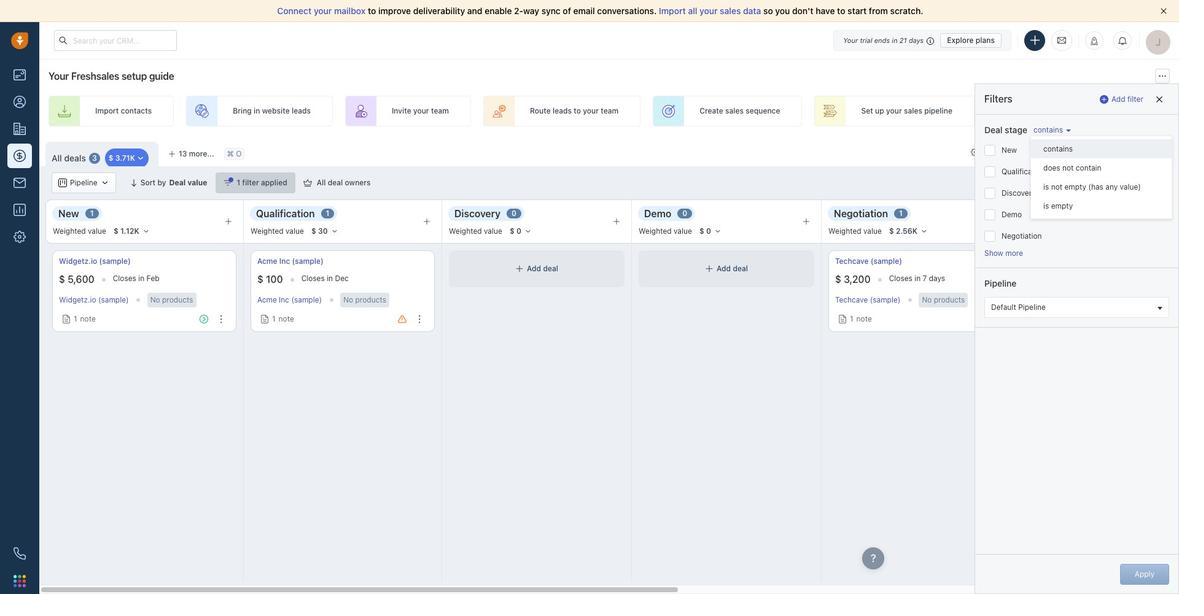 Task type: locate. For each thing, give the bounding box(es) containing it.
⌘
[[227, 149, 234, 159]]

2 horizontal spatial note
[[856, 314, 872, 324]]

1 vertical spatial techcave (sample) link
[[835, 296, 901, 305]]

import left all
[[659, 6, 686, 16]]

3.71k
[[115, 154, 135, 163]]

0 horizontal spatial add deal
[[527, 264, 558, 274]]

all up pipeline popup button
[[52, 153, 62, 163]]

0 vertical spatial your
[[843, 36, 858, 44]]

acme inc (sample) link up the 100
[[257, 256, 324, 267]]

0 horizontal spatial products
[[162, 295, 193, 305]]

create sales sequence
[[700, 107, 780, 116]]

widgetz.io (sample) up 5,600
[[59, 257, 131, 266]]

1 acme inc (sample) from the top
[[257, 257, 324, 266]]

3,200
[[844, 274, 871, 285]]

closes left feb at the left top
[[113, 274, 136, 283]]

qualification
[[1002, 167, 1045, 176], [256, 208, 315, 219]]

settings button
[[965, 142, 1019, 163]]

import up "does"
[[1041, 147, 1065, 157]]

1 $ 0 button from the left
[[504, 225, 537, 238]]

inc down the 100
[[279, 296, 289, 305]]

pipeline inside button
[[1018, 303, 1046, 312]]

1 no products from the left
[[150, 295, 193, 305]]

5,600
[[68, 274, 94, 285]]

3 weighted from the left
[[449, 227, 482, 236]]

1 vertical spatial techcave (sample)
[[835, 296, 901, 305]]

0 vertical spatial all
[[52, 153, 62, 163]]

empty down does not contain
[[1065, 182, 1086, 192]]

techcave
[[835, 257, 869, 266], [835, 296, 868, 305]]

1 note for $ 100
[[272, 314, 294, 324]]

deal right by
[[169, 178, 186, 187]]

all
[[688, 6, 697, 16]]

up
[[875, 107, 884, 116]]

0 vertical spatial pipeline
[[70, 178, 97, 188]]

0 vertical spatial import
[[659, 6, 686, 16]]

1 no from the left
[[150, 295, 160, 305]]

import contacts
[[95, 107, 152, 116]]

3
[[92, 154, 97, 163]]

deal
[[984, 125, 1003, 135], [169, 178, 186, 187]]

your
[[314, 6, 332, 16], [700, 6, 718, 16], [413, 107, 429, 116], [583, 107, 599, 116], [886, 107, 902, 116]]

2 leads from the left
[[553, 107, 572, 116]]

filter
[[1128, 95, 1144, 104], [242, 178, 259, 187]]

0 vertical spatial techcave (sample) link
[[835, 256, 902, 267]]

0 vertical spatial inc
[[279, 257, 290, 266]]

inc
[[279, 257, 290, 266], [279, 296, 289, 305]]

freshsales
[[71, 71, 119, 82]]

2 vertical spatial pipeline
[[1018, 303, 1046, 312]]

invite your team link
[[345, 96, 471, 127]]

2 techcave (sample) from the top
[[835, 296, 901, 305]]

deal
[[1050, 107, 1065, 116], [328, 178, 343, 187], [543, 264, 558, 274], [733, 264, 748, 274]]

$ for $ 30 button
[[311, 227, 316, 236]]

your right invite
[[413, 107, 429, 116]]

filter for add
[[1128, 95, 1144, 104]]

0 vertical spatial techcave
[[835, 257, 869, 266]]

$ for $ 1.12k button on the top left
[[114, 227, 118, 236]]

set up your sales pipeline
[[861, 107, 952, 116]]

5 weighted from the left
[[829, 227, 861, 236]]

bring in website leads
[[233, 107, 311, 116]]

filters
[[984, 93, 1013, 104]]

widgetz.io (sample) link down 5,600
[[59, 296, 129, 305]]

3 1 note from the left
[[850, 314, 872, 324]]

contains down contains dropdown button at the top
[[1043, 144, 1073, 153]]

your for your trial ends in 21 days
[[843, 36, 858, 44]]

0 vertical spatial contains
[[1034, 126, 1063, 135]]

1 techcave (sample) link from the top
[[835, 256, 902, 267]]

bring
[[233, 107, 252, 116]]

closes left 7
[[889, 274, 913, 283]]

2 is from the top
[[1043, 201, 1049, 211]]

0 vertical spatial qualification
[[1002, 167, 1045, 176]]

0 vertical spatial days
[[909, 36, 924, 44]]

no products down feb at the left top
[[150, 295, 193, 305]]

1 filter applied
[[237, 178, 287, 187]]

2 team from the left
[[601, 107, 619, 116]]

4 weighted from the left
[[639, 227, 672, 236]]

(sample) down '$ 2.56k'
[[871, 257, 902, 266]]

deals for import
[[1067, 147, 1086, 157]]

2 horizontal spatial no products
[[922, 295, 965, 305]]

1 vertical spatial all
[[317, 178, 326, 187]]

2 vertical spatial import
[[1041, 147, 1065, 157]]

1 note from the left
[[80, 314, 96, 324]]

widgetz.io (sample) link
[[59, 256, 131, 267], [59, 296, 129, 305]]

$ 30 button
[[306, 225, 344, 238]]

empty down quotas and forecasting link
[[1051, 201, 1073, 211]]

1 products from the left
[[162, 295, 193, 305]]

0 vertical spatial widgetz.io (sample)
[[59, 257, 131, 266]]

is down the quotas and forecasting
[[1043, 201, 1049, 211]]

1 vertical spatial widgetz.io (sample) link
[[59, 296, 129, 305]]

sales right create
[[725, 107, 744, 116]]

2 no products from the left
[[343, 295, 386, 305]]

add deal for demo
[[717, 264, 748, 274]]

$ inside $ 30 button
[[311, 227, 316, 236]]

add filter link
[[1100, 89, 1144, 109]]

import
[[659, 6, 686, 16], [95, 107, 119, 116], [1041, 147, 1065, 157]]

your for your freshsales setup guide
[[49, 71, 69, 82]]

not up 'is empty'
[[1051, 182, 1063, 192]]

not
[[1062, 163, 1074, 172], [1051, 182, 1063, 192]]

0 horizontal spatial discovery
[[454, 208, 501, 219]]

inc up the 100
[[279, 257, 290, 266]]

deals left 3
[[64, 153, 86, 163]]

weighted for demo
[[639, 227, 672, 236]]

filter for 1
[[242, 178, 259, 187]]

2 weighted value from the left
[[251, 227, 304, 236]]

0 vertical spatial techcave (sample)
[[835, 257, 902, 266]]

your inside the set up your sales pipeline "link"
[[886, 107, 902, 116]]

acme inc (sample) up the 100
[[257, 257, 324, 266]]

in for $ 3,200
[[915, 274, 921, 283]]

widgetz.io
[[59, 257, 97, 266], [59, 296, 96, 305]]

3 closes from the left
[[889, 274, 913, 283]]

deals up does not contain
[[1067, 147, 1086, 157]]

send email image
[[1058, 35, 1066, 46]]

in left 21
[[892, 36, 898, 44]]

techcave (sample) down the 3,200
[[835, 296, 901, 305]]

0 vertical spatial new
[[1002, 146, 1017, 155]]

0 horizontal spatial no products
[[150, 295, 193, 305]]

connect your mailbox to improve deliverability and enable 2-way sync of email conversations. import all your sales data so you don't have to start from scratch.
[[277, 6, 923, 16]]

$ for $ 2.56k button
[[889, 227, 894, 236]]

1 note down the 100
[[272, 314, 294, 324]]

$ inside $ 2.56k button
[[889, 227, 894, 236]]

container_wx8msf4aqz5i3rn1 image down all deals link
[[58, 179, 67, 187]]

0 horizontal spatial team
[[431, 107, 449, 116]]

acme inc (sample)
[[257, 257, 324, 266], [257, 296, 322, 305]]

1 vertical spatial widgetz.io
[[59, 296, 96, 305]]

default pipeline
[[991, 303, 1046, 312]]

and
[[467, 6, 482, 16], [1042, 178, 1055, 188]]

1 vertical spatial contains
[[1043, 144, 1073, 153]]

0 horizontal spatial 1 note
[[74, 314, 96, 324]]

1 horizontal spatial filter
[[1128, 95, 1144, 104]]

in left dec
[[327, 274, 333, 283]]

1 vertical spatial is
[[1043, 201, 1049, 211]]

is right quotas
[[1043, 182, 1049, 192]]

dec
[[335, 274, 349, 283]]

to right mailbox
[[368, 6, 376, 16]]

Search field
[[1113, 173, 1174, 193]]

all for deal
[[317, 178, 326, 187]]

1 horizontal spatial deals
[[1067, 147, 1086, 157]]

$ 3,200
[[835, 274, 871, 285]]

2 horizontal spatial no
[[922, 295, 932, 305]]

sales left "pipeline"
[[904, 107, 922, 116]]

and left enable
[[467, 6, 482, 16]]

your left trial
[[843, 36, 858, 44]]

2 closes from the left
[[301, 274, 325, 283]]

acme inc (sample) link
[[257, 256, 324, 267], [257, 296, 322, 305]]

deal inside the add deal link
[[1050, 107, 1065, 116]]

techcave (sample) link
[[835, 256, 902, 267], [835, 296, 901, 305]]

2 horizontal spatial import
[[1041, 147, 1065, 157]]

(sample) down the 3,200
[[870, 296, 901, 305]]

no down feb at the left top
[[150, 295, 160, 305]]

1 vertical spatial filter
[[242, 178, 259, 187]]

2 $ 0 button from the left
[[694, 225, 727, 238]]

1 widgetz.io from the top
[[59, 257, 97, 266]]

1 weighted from the left
[[53, 227, 86, 236]]

qualification down applied
[[256, 208, 315, 219]]

deals inside button
[[1067, 147, 1086, 157]]

contains up import deals button on the top right
[[1034, 126, 1063, 135]]

0 horizontal spatial $ 0 button
[[504, 225, 537, 238]]

filter inside button
[[242, 178, 259, 187]]

1 note
[[74, 314, 96, 324], [272, 314, 294, 324], [850, 314, 872, 324]]

2 no from the left
[[343, 295, 353, 305]]

1 vertical spatial widgetz.io (sample)
[[59, 296, 129, 305]]

way
[[523, 6, 539, 16]]

import all your sales data link
[[659, 6, 763, 16]]

1 vertical spatial days
[[929, 274, 945, 283]]

widgetz.io up $ 5,600
[[59, 257, 97, 266]]

2 note from the left
[[279, 314, 294, 324]]

0 horizontal spatial deals
[[64, 153, 86, 163]]

new down pipeline popup button
[[58, 208, 79, 219]]

no products down 7
[[922, 295, 965, 305]]

1 horizontal spatial 1 note
[[272, 314, 294, 324]]

0 horizontal spatial filter
[[242, 178, 259, 187]]

leads right website
[[292, 107, 311, 116]]

bring in website leads link
[[186, 96, 333, 127]]

2 horizontal spatial to
[[837, 6, 845, 16]]

deal inside all deal owners button
[[328, 178, 343, 187]]

(sample) inside the techcave (sample) link
[[871, 257, 902, 266]]

0 horizontal spatial deal
[[169, 178, 186, 187]]

setup
[[121, 71, 147, 82]]

container_wx8msf4aqz5i3rn1 image right applied
[[303, 179, 312, 187]]

no products for $ 5,600
[[150, 295, 193, 305]]

acme down $ 100
[[257, 296, 277, 305]]

1 horizontal spatial $ 0
[[699, 227, 711, 236]]

negotiation
[[834, 208, 888, 219], [1002, 232, 1042, 241]]

$ 0 button for discovery
[[504, 225, 537, 238]]

2 acme from the top
[[257, 296, 277, 305]]

0 vertical spatial negotiation
[[834, 208, 888, 219]]

is
[[1043, 182, 1049, 192], [1043, 201, 1049, 211]]

1 vertical spatial deal
[[169, 178, 186, 187]]

your left freshsales
[[49, 71, 69, 82]]

new
[[1002, 146, 1017, 155], [58, 208, 79, 219]]

1 horizontal spatial pipeline
[[984, 278, 1017, 289]]

1 note for $ 3,200
[[850, 314, 872, 324]]

and down "does"
[[1042, 178, 1055, 188]]

3 no products from the left
[[922, 295, 965, 305]]

(sample) up the closes in feb at the left top
[[99, 257, 131, 266]]

0 vertical spatial deal
[[984, 125, 1003, 135]]

value)
[[1120, 182, 1141, 192]]

pipeline up default at the right bottom
[[984, 278, 1017, 289]]

to left "start" at the right of the page
[[837, 6, 845, 16]]

demo
[[644, 208, 671, 219], [1002, 210, 1022, 219]]

data
[[743, 6, 761, 16]]

1 horizontal spatial and
[[1042, 178, 1055, 188]]

negotiation up $ 2.56k button
[[834, 208, 888, 219]]

0 horizontal spatial your
[[49, 71, 69, 82]]

weighted for qualification
[[251, 227, 284, 236]]

to right route
[[574, 107, 581, 116]]

your inside the "route leads to your team" link
[[583, 107, 599, 116]]

1 note down the 3,200
[[850, 314, 872, 324]]

1 vertical spatial not
[[1051, 182, 1063, 192]]

1 horizontal spatial days
[[929, 274, 945, 283]]

techcave (sample) up the 3,200
[[835, 257, 902, 266]]

1 vertical spatial qualification
[[256, 208, 315, 219]]

all left owners
[[317, 178, 326, 187]]

1 vertical spatial import
[[95, 107, 119, 116]]

3 products from the left
[[934, 295, 965, 305]]

don't
[[792, 6, 814, 16]]

1 horizontal spatial no
[[343, 295, 353, 305]]

(sample) down the closes in feb at the left top
[[98, 296, 129, 305]]

2 $ 0 from the left
[[699, 227, 711, 236]]

container_wx8msf4aqz5i3rn1 image
[[971, 148, 980, 157], [100, 179, 109, 187], [223, 179, 232, 187], [1003, 179, 1012, 187], [515, 265, 524, 273], [705, 265, 714, 273]]

1 vertical spatial acme inc (sample) link
[[257, 296, 322, 305]]

phone image
[[14, 548, 26, 560]]

3 weighted value from the left
[[449, 227, 502, 236]]

0 horizontal spatial no
[[150, 295, 160, 305]]

closes left dec
[[301, 274, 325, 283]]

1 closes from the left
[[113, 274, 136, 283]]

2 products from the left
[[355, 295, 386, 305]]

from
[[869, 6, 888, 16]]

techcave (sample) link up the 3,200
[[835, 256, 902, 267]]

to
[[368, 6, 376, 16], [837, 6, 845, 16], [574, 107, 581, 116]]

widgetz.io (sample) link up 5,600
[[59, 256, 131, 267]]

0 horizontal spatial $ 0
[[510, 227, 521, 236]]

container_wx8msf4aqz5i3rn1 image down $ 100
[[260, 315, 269, 324]]

contains
[[1034, 126, 1063, 135], [1043, 144, 1073, 153]]

days right 21
[[909, 36, 924, 44]]

route leads to your team link
[[483, 96, 641, 127]]

all for deals
[[52, 153, 62, 163]]

no for $ 5,600
[[150, 295, 160, 305]]

quotas and forecasting
[[1015, 178, 1099, 188]]

0 horizontal spatial leads
[[292, 107, 311, 116]]

1 weighted value from the left
[[53, 227, 106, 236]]

no for $ 3,200
[[922, 295, 932, 305]]

value for demo
[[674, 227, 692, 236]]

note down 5,600
[[80, 314, 96, 324]]

techcave (sample) link down the 3,200
[[835, 296, 901, 305]]

import inside button
[[1041, 147, 1065, 157]]

of
[[563, 6, 571, 16]]

1 horizontal spatial note
[[279, 314, 294, 324]]

container_wx8msf4aqz5i3rn1 image inside pipeline popup button
[[58, 179, 67, 187]]

note for $ 5,600
[[80, 314, 96, 324]]

1 team from the left
[[431, 107, 449, 116]]

closes
[[113, 274, 136, 283], [301, 274, 325, 283], [889, 274, 913, 283]]

leads right route
[[553, 107, 572, 116]]

0 vertical spatial and
[[467, 6, 482, 16]]

1 $ 0 from the left
[[510, 227, 521, 236]]

1 vertical spatial pipeline
[[984, 278, 1017, 289]]

1 is from the top
[[1043, 182, 1049, 192]]

container_wx8msf4aqz5i3rn1 image
[[136, 154, 145, 163], [58, 179, 67, 187], [303, 179, 312, 187], [62, 315, 71, 324], [260, 315, 269, 324], [838, 315, 847, 324]]

pipeline right default at the right bottom
[[1018, 303, 1046, 312]]

0 horizontal spatial closes
[[113, 274, 136, 283]]

1 horizontal spatial add deal
[[717, 264, 748, 274]]

add deal for discovery
[[527, 264, 558, 274]]

invite your team
[[392, 107, 449, 116]]

1 horizontal spatial no products
[[343, 295, 386, 305]]

1 horizontal spatial to
[[574, 107, 581, 116]]

your right all
[[700, 6, 718, 16]]

2 horizontal spatial closes
[[889, 274, 913, 283]]

2 widgetz.io (sample) from the top
[[59, 296, 129, 305]]

techcave up $ 3,200
[[835, 257, 869, 266]]

import for import contacts
[[95, 107, 119, 116]]

container_wx8msf4aqz5i3rn1 image right 3.71k
[[136, 154, 145, 163]]

days right 7
[[929, 274, 945, 283]]

1 vertical spatial inc
[[279, 296, 289, 305]]

0
[[512, 209, 517, 218], [683, 209, 687, 218], [516, 227, 521, 236], [706, 227, 711, 236]]

0 vertical spatial acme inc (sample) link
[[257, 256, 324, 267]]

techcave down $ 3,200
[[835, 296, 868, 305]]

your right route
[[583, 107, 599, 116]]

2 weighted from the left
[[251, 227, 284, 236]]

1 horizontal spatial team
[[601, 107, 619, 116]]

1 up $ 30 button
[[326, 209, 329, 218]]

is empty
[[1043, 201, 1073, 211]]

weighted for negotiation
[[829, 227, 861, 236]]

feb
[[147, 274, 159, 283]]

2 acme inc (sample) from the top
[[257, 296, 322, 305]]

3 no from the left
[[922, 295, 932, 305]]

is for is not empty (has any value)
[[1043, 182, 1049, 192]]

no down 7
[[922, 295, 932, 305]]

1 vertical spatial empty
[[1051, 201, 1073, 211]]

0 vertical spatial discovery
[[1002, 189, 1036, 198]]

4 weighted value from the left
[[639, 227, 692, 236]]

no down dec
[[343, 295, 353, 305]]

$ 5,600
[[59, 274, 94, 285]]

add
[[1112, 95, 1126, 104], [1034, 107, 1048, 116], [527, 264, 541, 274], [717, 264, 731, 274]]

note for $ 3,200
[[856, 314, 872, 324]]

1 1 note from the left
[[74, 314, 96, 324]]

0 vertical spatial acme inc (sample)
[[257, 257, 324, 266]]

$ inside $ 3.71k button
[[109, 154, 113, 163]]

sales inside "link"
[[904, 107, 922, 116]]

invite
[[392, 107, 411, 116]]

note down the 3,200
[[856, 314, 872, 324]]

leads
[[292, 107, 311, 116], [553, 107, 572, 116]]

your left mailbox
[[314, 6, 332, 16]]

2 horizontal spatial 1 note
[[850, 314, 872, 324]]

2 horizontal spatial pipeline
[[1018, 303, 1046, 312]]

5 weighted value from the left
[[829, 227, 882, 236]]

quotas
[[1015, 178, 1040, 188]]

connect
[[277, 6, 312, 16]]

enable
[[485, 6, 512, 16]]

2 horizontal spatial products
[[934, 295, 965, 305]]

create
[[700, 107, 723, 116]]

all inside button
[[317, 178, 326, 187]]

in left 7
[[915, 274, 921, 283]]

3 note from the left
[[856, 314, 872, 324]]

1 vertical spatial acme inc (sample)
[[257, 296, 322, 305]]

1 vertical spatial your
[[49, 71, 69, 82]]

acme inc (sample) down the 100
[[257, 296, 322, 305]]

1 filter applied button
[[215, 173, 295, 193]]

negotiation up more
[[1002, 232, 1042, 241]]

0 vertical spatial is
[[1043, 182, 1049, 192]]

deal up settings
[[984, 125, 1003, 135]]

0 vertical spatial widgetz.io (sample) link
[[59, 256, 131, 267]]

your right up
[[886, 107, 902, 116]]

all
[[52, 153, 62, 163], [317, 178, 326, 187]]

add filter
[[1112, 95, 1144, 104]]

in left feb at the left top
[[138, 274, 144, 283]]

sales left data
[[720, 6, 741, 16]]

$ inside $ 1.12k button
[[114, 227, 118, 236]]

your inside invite your team link
[[413, 107, 429, 116]]

1 horizontal spatial closes
[[301, 274, 325, 283]]

2 acme inc (sample) link from the top
[[257, 296, 322, 305]]

1 acme inc (sample) link from the top
[[257, 256, 324, 267]]

new down deal stage at the top of the page
[[1002, 146, 1017, 155]]

1 note down 5,600
[[74, 314, 96, 324]]

acme up $ 100
[[257, 257, 277, 266]]

create sales sequence link
[[653, 96, 802, 127]]

scratch.
[[890, 6, 923, 16]]

widgetz.io (sample) down 5,600
[[59, 296, 129, 305]]

$
[[109, 154, 113, 163], [114, 227, 118, 236], [311, 227, 316, 236], [510, 227, 515, 236], [699, 227, 704, 236], [889, 227, 894, 236], [59, 274, 65, 285], [257, 274, 263, 285], [835, 274, 841, 285]]

$ 0
[[510, 227, 521, 236], [699, 227, 711, 236]]

0 horizontal spatial new
[[58, 208, 79, 219]]

1 vertical spatial acme
[[257, 296, 277, 305]]

pipeline down "all deals 3"
[[70, 178, 97, 188]]

acme inc (sample) link down the 100
[[257, 296, 322, 305]]

qualification up quotas
[[1002, 167, 1045, 176]]

1 horizontal spatial $ 0 button
[[694, 225, 727, 238]]

1 horizontal spatial all
[[317, 178, 326, 187]]

2 1 note from the left
[[272, 314, 294, 324]]

2 techcave from the top
[[835, 296, 868, 305]]

0 horizontal spatial import
[[95, 107, 119, 116]]

widgetz.io down $ 5,600
[[59, 296, 96, 305]]

no products down dec
[[343, 295, 386, 305]]

1 down o
[[237, 178, 240, 187]]



Task type: describe. For each thing, give the bounding box(es) containing it.
trial
[[860, 36, 872, 44]]

products for $ 5,600
[[162, 295, 193, 305]]

website
[[262, 107, 290, 116]]

$ 1.12k button
[[108, 225, 155, 238]]

container_wx8msf4aqz5i3rn1 image inside pipeline popup button
[[100, 179, 109, 187]]

import for import deals
[[1041, 147, 1065, 157]]

by
[[157, 178, 166, 187]]

1 horizontal spatial demo
[[1002, 210, 1022, 219]]

container_wx8msf4aqz5i3rn1 image inside "1 filter applied" button
[[223, 179, 232, 187]]

weighted for discovery
[[449, 227, 482, 236]]

⌘ o
[[227, 149, 242, 159]]

(sample) up closes in dec
[[292, 257, 324, 266]]

weighted value for demo
[[639, 227, 692, 236]]

1 vertical spatial discovery
[[454, 208, 501, 219]]

pipeline button
[[52, 173, 116, 193]]

0 horizontal spatial days
[[909, 36, 924, 44]]

any
[[1106, 182, 1118, 192]]

1 leads from the left
[[292, 107, 311, 116]]

0 horizontal spatial to
[[368, 6, 376, 16]]

1 down $ 5,600
[[74, 314, 77, 324]]

$ 100
[[257, 274, 283, 285]]

route leads to your team
[[530, 107, 619, 116]]

30
[[318, 227, 328, 236]]

1 horizontal spatial discovery
[[1002, 189, 1036, 198]]

start
[[848, 6, 867, 16]]

closes for $ 5,600
[[113, 274, 136, 283]]

in for $ 100
[[327, 274, 333, 283]]

more...
[[189, 149, 214, 158]]

all deal owners
[[317, 178, 371, 187]]

$ 3.71k
[[109, 154, 135, 163]]

all deals link
[[52, 152, 86, 165]]

weighted value for new
[[53, 227, 106, 236]]

more
[[1006, 249, 1023, 258]]

$ for the $ 0 button associated with discovery
[[510, 227, 515, 236]]

import contacts link
[[49, 96, 174, 127]]

1 down pipeline popup button
[[90, 209, 94, 218]]

1 vertical spatial new
[[58, 208, 79, 219]]

sort by deal value
[[140, 178, 207, 187]]

freshworks switcher image
[[14, 575, 26, 588]]

$ for the $ 0 button corresponding to demo
[[699, 227, 704, 236]]

1 note for $ 5,600
[[74, 314, 96, 324]]

1 horizontal spatial import
[[659, 6, 686, 16]]

explore plans
[[947, 35, 995, 45]]

in right bring
[[254, 107, 260, 116]]

$ 30
[[311, 227, 328, 236]]

improve
[[378, 6, 411, 16]]

contains button
[[1031, 125, 1071, 135]]

1 down $ 3,200
[[850, 314, 853, 324]]

1 down the 100
[[272, 314, 275, 324]]

not for does
[[1062, 163, 1074, 172]]

1 widgetz.io (sample) link from the top
[[59, 256, 131, 267]]

products for $ 100
[[355, 295, 386, 305]]

no products for $ 3,200
[[922, 295, 965, 305]]

guide
[[149, 71, 174, 82]]

is not empty (has any value)
[[1043, 182, 1141, 192]]

container_wx8msf4aqz5i3rn1 image inside settings popup button
[[971, 148, 980, 157]]

2-
[[514, 6, 523, 16]]

all deal owners button
[[295, 173, 379, 193]]

$ 0 button for demo
[[694, 225, 727, 238]]

weighted value for discovery
[[449, 227, 502, 236]]

1 inside button
[[237, 178, 240, 187]]

no for $ 100
[[343, 295, 353, 305]]

100
[[266, 274, 283, 285]]

conversations.
[[597, 6, 657, 16]]

pipeline inside popup button
[[70, 178, 97, 188]]

show
[[984, 249, 1003, 258]]

have
[[816, 6, 835, 16]]

1 techcave (sample) from the top
[[835, 257, 902, 266]]

(sample) down closes in dec
[[291, 296, 322, 305]]

value for qualification
[[286, 227, 304, 236]]

o
[[236, 149, 242, 159]]

closes in dec
[[301, 274, 349, 283]]

phone element
[[7, 542, 32, 566]]

container_wx8msf4aqz5i3rn1 image inside all deal owners button
[[303, 179, 312, 187]]

email
[[573, 6, 595, 16]]

set
[[861, 107, 873, 116]]

weighted for new
[[53, 227, 86, 236]]

2 horizontal spatial add deal
[[1034, 107, 1065, 116]]

ends
[[874, 36, 890, 44]]

21
[[900, 36, 907, 44]]

value for discovery
[[484, 227, 502, 236]]

sync
[[542, 6, 561, 16]]

value for new
[[88, 227, 106, 236]]

closes for $ 3,200
[[889, 274, 913, 283]]

your trial ends in 21 days
[[843, 36, 924, 44]]

value for negotiation
[[864, 227, 882, 236]]

2 widgetz.io from the top
[[59, 296, 96, 305]]

13 more... button
[[162, 146, 221, 163]]

closes in feb
[[113, 274, 159, 283]]

import deals
[[1041, 147, 1086, 157]]

note for $ 100
[[279, 314, 294, 324]]

so
[[763, 6, 773, 16]]

no products for $ 100
[[343, 295, 386, 305]]

in for $ 5,600
[[138, 274, 144, 283]]

1 inc from the top
[[279, 257, 290, 266]]

1 widgetz.io (sample) from the top
[[59, 257, 131, 266]]

weighted value for qualification
[[251, 227, 304, 236]]

0 horizontal spatial negotiation
[[834, 208, 888, 219]]

not for is
[[1051, 182, 1063, 192]]

0 horizontal spatial and
[[467, 6, 482, 16]]

connect your mailbox link
[[277, 6, 368, 16]]

(has
[[1089, 182, 1104, 192]]

show more link
[[984, 249, 1023, 258]]

does
[[1043, 163, 1060, 172]]

deals for all
[[64, 153, 86, 163]]

$ for $ 3.71k button
[[109, 154, 113, 163]]

what's new image
[[1090, 37, 1099, 45]]

forecasting
[[1057, 178, 1099, 188]]

container_wx8msf4aqz5i3rn1 image inside $ 3.71k button
[[136, 154, 145, 163]]

container_wx8msf4aqz5i3rn1 image inside quotas and forecasting link
[[1003, 179, 1012, 187]]

$ 2.56k button
[[884, 225, 934, 238]]

7
[[923, 274, 927, 283]]

$ 2.56k
[[889, 227, 918, 236]]

sort
[[140, 178, 155, 187]]

1 techcave from the top
[[835, 257, 869, 266]]

your freshsales setup guide
[[49, 71, 174, 82]]

owners
[[345, 178, 371, 187]]

plans
[[976, 35, 995, 45]]

closes for $ 100
[[301, 274, 325, 283]]

13 more...
[[179, 149, 214, 158]]

close image
[[1161, 8, 1167, 14]]

2.56k
[[896, 227, 918, 236]]

default
[[991, 303, 1016, 312]]

Search your CRM... text field
[[54, 30, 177, 51]]

is for is empty
[[1043, 201, 1049, 211]]

contain
[[1076, 163, 1102, 172]]

0 horizontal spatial qualification
[[256, 208, 315, 219]]

weighted value for negotiation
[[829, 227, 882, 236]]

set up your sales pipeline link
[[815, 96, 975, 127]]

$ 0 for demo
[[699, 227, 711, 236]]

explore
[[947, 35, 974, 45]]

add deal link
[[987, 96, 1087, 127]]

0 vertical spatial empty
[[1065, 182, 1086, 192]]

stage
[[1005, 125, 1028, 135]]

2 inc from the top
[[279, 296, 289, 305]]

show more
[[984, 249, 1023, 258]]

sequence
[[746, 107, 780, 116]]

wrapper image
[[972, 311, 989, 328]]

$ 3.71k button
[[105, 149, 149, 168]]

all deals 3
[[52, 153, 97, 163]]

1 up '$ 2.56k'
[[899, 209, 903, 218]]

1 acme from the top
[[257, 257, 277, 266]]

2 techcave (sample) link from the top
[[835, 296, 901, 305]]

container_wx8msf4aqz5i3rn1 image down $ 5,600
[[62, 315, 71, 324]]

container_wx8msf4aqz5i3rn1 image down $ 3,200
[[838, 315, 847, 324]]

1.12k
[[120, 227, 139, 236]]

does not contain
[[1043, 163, 1102, 172]]

2 widgetz.io (sample) link from the top
[[59, 296, 129, 305]]

1 vertical spatial and
[[1042, 178, 1055, 188]]

0 horizontal spatial demo
[[644, 208, 671, 219]]

contains inside dropdown button
[[1034, 126, 1063, 135]]

quotas and forecasting link
[[1003, 173, 1112, 193]]

products for $ 3,200
[[934, 295, 965, 305]]

$ 0 for discovery
[[510, 227, 521, 236]]

1 horizontal spatial deal
[[984, 125, 1003, 135]]

1 horizontal spatial negotiation
[[1002, 232, 1042, 241]]



